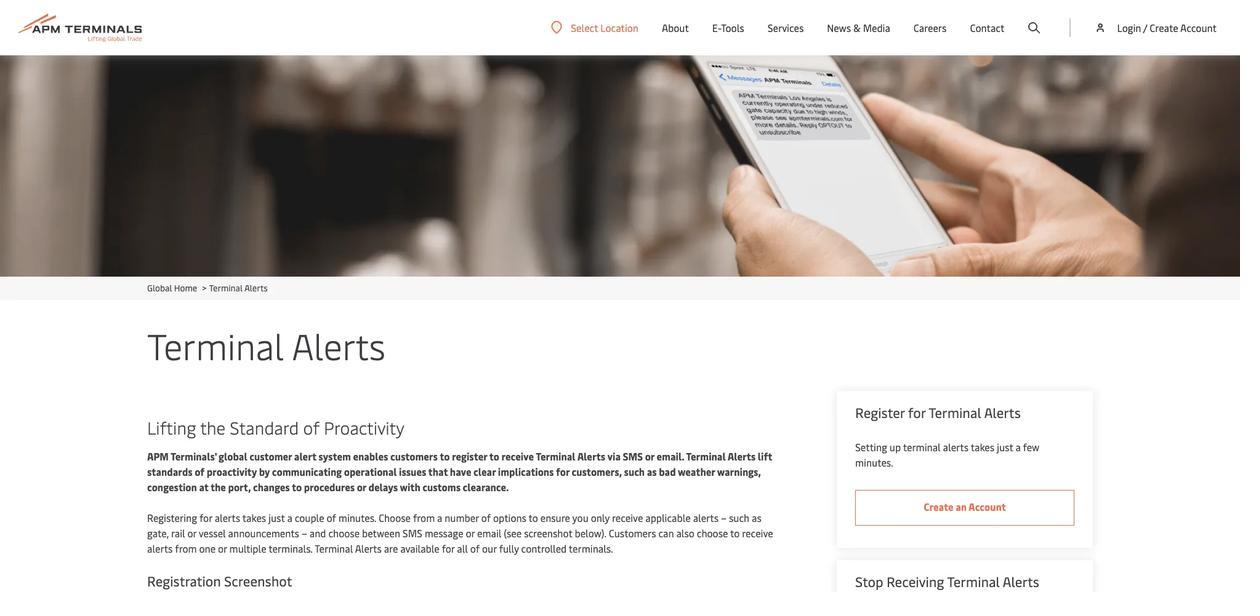 Task type: describe. For each thing, give the bounding box(es) containing it.
port,
[[228, 481, 251, 494]]

alerts down gate,
[[147, 542, 173, 556]]

clear
[[474, 465, 496, 479]]

to up clear
[[489, 450, 499, 464]]

of right couple
[[327, 512, 336, 525]]

2 choose from the left
[[697, 527, 728, 541]]

2 horizontal spatial receive
[[742, 527, 773, 541]]

as inside registering for alerts takes just a couple of minutes. choose from a number of options to ensure you only receive applicable alerts – such as gate, rail or vessel announcements – and choose between sms message or email (see screenshot below). customers can also choose to receive alerts from one or multiple terminals. terminal alerts are available for all of our fully controlled terminals.
[[752, 512, 761, 525]]

between
[[362, 527, 400, 541]]

of right all on the left bottom
[[470, 542, 480, 556]]

select
[[571, 21, 598, 34]]

lift
[[758, 450, 772, 464]]

also
[[676, 527, 694, 541]]

bad
[[659, 465, 676, 479]]

contact
[[970, 21, 1005, 34]]

global home link
[[147, 283, 197, 294]]

as inside the apm terminals' global customer alert system enables customers to register to receive terminal alerts via sms or email. terminal alerts lift standards of proactivity by communicating operational issues that have clear implications for customers, such as bad weather warnings, congestion at the port, changes to procedures or delays with customs clearance.
[[647, 465, 657, 479]]

vessel
[[199, 527, 226, 541]]

our
[[482, 542, 497, 556]]

to up screenshot
[[529, 512, 538, 525]]

0 vertical spatial create
[[1150, 21, 1178, 34]]

couple
[[295, 512, 324, 525]]

standards
[[147, 465, 192, 479]]

registration screenshot
[[147, 573, 292, 591]]

and
[[310, 527, 326, 541]]

sms inside the apm terminals' global customer alert system enables customers to register to receive terminal alerts via sms or email. terminal alerts lift standards of proactivity by communicating operational issues that have clear implications for customers, such as bad weather warnings, congestion at the port, changes to procedures or delays with customs clearance.
[[623, 450, 643, 464]]

implications
[[498, 465, 554, 479]]

contact button
[[970, 0, 1005, 55]]

0 vertical spatial –
[[721, 512, 727, 525]]

1 horizontal spatial receive
[[612, 512, 643, 525]]

lifting
[[147, 416, 196, 440]]

by
[[259, 465, 270, 479]]

customers
[[609, 527, 656, 541]]

create an account link
[[855, 491, 1074, 526]]

receive inside the apm terminals' global customer alert system enables customers to register to receive terminal alerts via sms or email. terminal alerts lift standards of proactivity by communicating operational issues that have clear implications for customers, such as bad weather warnings, congestion at the port, changes to procedures or delays with customs clearance.
[[501, 450, 534, 464]]

are
[[384, 542, 398, 556]]

alerts up vessel
[[215, 512, 240, 525]]

sms inside registering for alerts takes just a couple of minutes. choose from a number of options to ensure you only receive applicable alerts – such as gate, rail or vessel announcements – and choose between sms message or email (see screenshot below). customers can also choose to receive alerts from one or multiple terminals. terminal alerts are available for all of our fully controlled terminals.
[[403, 527, 422, 541]]

issues
[[399, 465, 426, 479]]

services button
[[768, 0, 804, 55]]

for inside the apm terminals' global customer alert system enables customers to register to receive terminal alerts via sms or email. terminal alerts lift standards of proactivity by communicating operational issues that have clear implications for customers, such as bad weather warnings, congestion at the port, changes to procedures or delays with customs clearance.
[[556, 465, 570, 479]]

create an account
[[924, 501, 1006, 514]]

about
[[662, 21, 689, 34]]

lifting the standard of proactivity
[[147, 416, 404, 440]]

applicable
[[645, 512, 691, 525]]

announcements
[[228, 527, 299, 541]]

minutes. for takes
[[339, 512, 376, 525]]

available
[[400, 542, 440, 556]]

or up all on the left bottom
[[466, 527, 475, 541]]

screenshot
[[224, 573, 292, 591]]

terminal up weather
[[686, 450, 726, 464]]

terminal right >
[[209, 283, 243, 294]]

1 terminals. from the left
[[269, 542, 313, 556]]

such inside the apm terminals' global customer alert system enables customers to register to receive terminal alerts via sms or email. terminal alerts lift standards of proactivity by communicating operational issues that have clear implications for customers, such as bad weather warnings, congestion at the port, changes to procedures or delays with customs clearance.
[[624, 465, 645, 479]]

0 vertical spatial account
[[1180, 21, 1217, 34]]

terminal right receiving
[[947, 573, 1000, 592]]

1 vertical spatial –
[[302, 527, 307, 541]]

news & media button
[[827, 0, 890, 55]]

alert
[[294, 450, 316, 464]]

such inside registering for alerts takes just a couple of minutes. choose from a number of options to ensure you only receive applicable alerts – such as gate, rail or vessel announcements – and choose between sms message or email (see screenshot below). customers can also choose to receive alerts from one or multiple terminals. terminal alerts are available for all of our fully controlled terminals.
[[729, 512, 749, 525]]

stop
[[855, 573, 883, 592]]

customers
[[390, 450, 438, 464]]

takes inside setting up terminal alerts takes just a few minutes.
[[971, 441, 994, 454]]

register
[[855, 404, 905, 422]]

changes
[[253, 481, 290, 494]]

home
[[174, 283, 197, 294]]

setting up terminal alerts takes just a few minutes.
[[855, 441, 1039, 470]]

stop receiving terminal alerts
[[855, 573, 1039, 592]]

location
[[600, 21, 638, 34]]

careers
[[914, 21, 947, 34]]

all
[[457, 542, 468, 556]]

ensure
[[540, 512, 570, 525]]

(see
[[504, 527, 522, 541]]

that
[[428, 465, 448, 479]]

select location
[[571, 21, 638, 34]]

select location button
[[551, 21, 638, 34]]

weather
[[678, 465, 715, 479]]

with
[[400, 481, 420, 494]]

up
[[890, 441, 901, 454]]

can
[[658, 527, 674, 541]]

communicating
[[272, 465, 342, 479]]

news & media
[[827, 21, 890, 34]]

procedures
[[304, 481, 355, 494]]

or down operational
[[357, 481, 366, 494]]

proactivity
[[207, 465, 257, 479]]

minutes. for alerts
[[855, 456, 893, 470]]

1 horizontal spatial from
[[413, 512, 435, 525]]

apm terminals' global customer alert system enables customers to register to receive terminal alerts via sms or email. terminal alerts lift standards of proactivity by communicating operational issues that have clear implications for customers, such as bad weather warnings, congestion at the port, changes to procedures or delays with customs clearance.
[[147, 450, 772, 494]]

at
[[199, 481, 209, 494]]

e-tools
[[712, 21, 744, 34]]

tools
[[721, 21, 744, 34]]

congestion
[[147, 481, 197, 494]]

you
[[572, 512, 588, 525]]

warnings,
[[717, 465, 761, 479]]

delays
[[369, 481, 398, 494]]

for up terminal
[[908, 404, 926, 422]]



Task type: vqa. For each thing, say whether or not it's contained in the screenshot.
the
yes



Task type: locate. For each thing, give the bounding box(es) containing it.
2 horizontal spatial a
[[1016, 441, 1021, 454]]

terminals.
[[269, 542, 313, 556], [569, 542, 613, 556]]

minutes. inside registering for alerts takes just a couple of minutes. choose from a number of options to ensure you only receive applicable alerts – such as gate, rail or vessel announcements – and choose between sms message or email (see screenshot below). customers can also choose to receive alerts from one or multiple terminals. terminal alerts are available for all of our fully controlled terminals.
[[339, 512, 376, 525]]

1 choose from the left
[[328, 527, 360, 541]]

few
[[1023, 441, 1039, 454]]

0 vertical spatial receive
[[501, 450, 534, 464]]

alerts right terminal
[[943, 441, 969, 454]]

enables
[[353, 450, 388, 464]]

minutes. up between
[[339, 512, 376, 525]]

services
[[768, 21, 804, 34]]

takes inside registering for alerts takes just a couple of minutes. choose from a number of options to ensure you only receive applicable alerts – such as gate, rail or vessel announcements – and choose between sms message or email (see screenshot below). customers can also choose to receive alerts from one or multiple terminals. terminal alerts are available for all of our fully controlled terminals.
[[242, 512, 266, 525]]

takes up announcements
[[242, 512, 266, 525]]

terminal
[[903, 441, 941, 454]]

– down "warnings,"
[[721, 512, 727, 525]]

/
[[1143, 21, 1147, 34]]

0 horizontal spatial create
[[924, 501, 953, 514]]

–
[[721, 512, 727, 525], [302, 527, 307, 541]]

screenshot
[[524, 527, 572, 541]]

global
[[147, 283, 172, 294]]

0 horizontal spatial as
[[647, 465, 657, 479]]

from up message
[[413, 512, 435, 525]]

system
[[319, 450, 351, 464]]

such down "warnings,"
[[729, 512, 749, 525]]

global
[[219, 450, 247, 464]]

0 horizontal spatial takes
[[242, 512, 266, 525]]

alerts up also
[[693, 512, 719, 525]]

email
[[477, 527, 501, 541]]

1 vertical spatial sms
[[403, 527, 422, 541]]

just up announcements
[[268, 512, 285, 525]]

terminal inside registering for alerts takes just a couple of minutes. choose from a number of options to ensure you only receive applicable alerts – such as gate, rail or vessel announcements – and choose between sms message or email (see screenshot below). customers can also choose to receive alerts from one or multiple terminals. terminal alerts are available for all of our fully controlled terminals.
[[315, 542, 353, 556]]

0 horizontal spatial terminals.
[[269, 542, 313, 556]]

registering
[[147, 512, 197, 525]]

of up email
[[481, 512, 491, 525]]

0 vertical spatial as
[[647, 465, 657, 479]]

0 horizontal spatial receive
[[501, 450, 534, 464]]

1 horizontal spatial –
[[721, 512, 727, 525]]

0 horizontal spatial a
[[287, 512, 292, 525]]

of
[[303, 416, 320, 440], [195, 465, 205, 479], [327, 512, 336, 525], [481, 512, 491, 525], [470, 542, 480, 556]]

create right /
[[1150, 21, 1178, 34]]

1 horizontal spatial just
[[997, 441, 1013, 454]]

1 vertical spatial receive
[[612, 512, 643, 525]]

global home > terminal alerts
[[147, 283, 268, 294]]

terminals. down announcements
[[269, 542, 313, 556]]

receiving
[[887, 573, 944, 592]]

have
[[450, 465, 471, 479]]

1 horizontal spatial terminals.
[[569, 542, 613, 556]]

such left bad on the right of the page
[[624, 465, 645, 479]]

number
[[445, 512, 479, 525]]

standard
[[230, 416, 299, 440]]

1 vertical spatial create
[[924, 501, 953, 514]]

to down communicating at the bottom left of page
[[292, 481, 302, 494]]

0 horizontal spatial –
[[302, 527, 307, 541]]

the
[[200, 416, 225, 440], [211, 481, 226, 494]]

alerts inside registering for alerts takes just a couple of minutes. choose from a number of options to ensure you only receive applicable alerts – such as gate, rail or vessel announcements – and choose between sms message or email (see screenshot below). customers can also choose to receive alerts from one or multiple terminals. terminal alerts are available for all of our fully controlled terminals.
[[355, 542, 382, 556]]

customers,
[[572, 465, 622, 479]]

– left 'and'
[[302, 527, 307, 541]]

or
[[645, 450, 654, 464], [357, 481, 366, 494], [187, 527, 197, 541], [466, 527, 475, 541], [218, 542, 227, 556]]

email.
[[657, 450, 684, 464]]

>
[[202, 283, 207, 294]]

choose
[[328, 527, 360, 541], [697, 527, 728, 541]]

for left all on the left bottom
[[442, 542, 455, 556]]

sms right 'via'
[[623, 450, 643, 464]]

0 horizontal spatial choose
[[328, 527, 360, 541]]

an
[[956, 501, 967, 514]]

0 horizontal spatial minutes.
[[339, 512, 376, 525]]

1 vertical spatial takes
[[242, 512, 266, 525]]

of up alert
[[303, 416, 320, 440]]

options
[[493, 512, 526, 525]]

operational
[[344, 465, 397, 479]]

of up at
[[195, 465, 205, 479]]

the inside the apm terminals' global customer alert system enables customers to register to receive terminal alerts via sms or email. terminal alerts lift standards of proactivity by communicating operational issues that have clear implications for customers, such as bad weather warnings, congestion at the port, changes to procedures or delays with customs clearance.
[[211, 481, 226, 494]]

1 vertical spatial minutes.
[[339, 512, 376, 525]]

1 horizontal spatial minutes.
[[855, 456, 893, 470]]

1 vertical spatial from
[[175, 542, 197, 556]]

the right at
[[211, 481, 226, 494]]

0 horizontal spatial sms
[[403, 527, 422, 541]]

multiple
[[229, 542, 266, 556]]

of inside the apm terminals' global customer alert system enables customers to register to receive terminal alerts via sms or email. terminal alerts lift standards of proactivity by communicating operational issues that have clear implications for customers, such as bad weather warnings, congestion at the port, changes to procedures or delays with customs clearance.
[[195, 465, 205, 479]]

as
[[647, 465, 657, 479], [752, 512, 761, 525]]

terminal alerts
[[147, 321, 386, 370]]

e-
[[712, 21, 721, 34]]

2 terminals. from the left
[[569, 542, 613, 556]]

0 vertical spatial the
[[200, 416, 225, 440]]

1 horizontal spatial create
[[1150, 21, 1178, 34]]

gate,
[[147, 527, 169, 541]]

controlled
[[521, 542, 567, 556]]

fully
[[499, 542, 519, 556]]

a
[[1016, 441, 1021, 454], [287, 512, 292, 525], [437, 512, 442, 525]]

account
[[1180, 21, 1217, 34], [969, 501, 1006, 514]]

0 vertical spatial just
[[997, 441, 1013, 454]]

choose
[[379, 512, 411, 525]]

or left email.
[[645, 450, 654, 464]]

account right /
[[1180, 21, 1217, 34]]

from down rail
[[175, 542, 197, 556]]

a left couple
[[287, 512, 292, 525]]

such
[[624, 465, 645, 479], [729, 512, 749, 525]]

the up terminals' at left bottom
[[200, 416, 225, 440]]

minutes. inside setting up terminal alerts takes just a few minutes.
[[855, 456, 893, 470]]

as left bad on the right of the page
[[647, 465, 657, 479]]

0 horizontal spatial such
[[624, 465, 645, 479]]

1 horizontal spatial sms
[[623, 450, 643, 464]]

a inside setting up terminal alerts takes just a few minutes.
[[1016, 441, 1021, 454]]

proactivity
[[324, 416, 404, 440]]

takes left the few
[[971, 441, 994, 454]]

to
[[440, 450, 450, 464], [489, 450, 499, 464], [292, 481, 302, 494], [529, 512, 538, 525], [730, 527, 740, 541]]

account right an
[[969, 501, 1006, 514]]

about button
[[662, 0, 689, 55]]

media
[[863, 21, 890, 34]]

choose right also
[[697, 527, 728, 541]]

1 vertical spatial as
[[752, 512, 761, 525]]

0 horizontal spatial from
[[175, 542, 197, 556]]

1 vertical spatial just
[[268, 512, 285, 525]]

login / create account link
[[1094, 0, 1217, 55]]

1 vertical spatial such
[[729, 512, 749, 525]]

news
[[827, 21, 851, 34]]

0 vertical spatial from
[[413, 512, 435, 525]]

for up vessel
[[199, 512, 212, 525]]

clearance.
[[463, 481, 509, 494]]

just inside registering for alerts takes just a couple of minutes. choose from a number of options to ensure you only receive applicable alerts – such as gate, rail or vessel announcements – and choose between sms message or email (see screenshot below). customers can also choose to receive alerts from one or multiple terminals. terminal alerts are available for all of our fully controlled terminals.
[[268, 512, 285, 525]]

terminals'
[[171, 450, 216, 464]]

1 horizontal spatial such
[[729, 512, 749, 525]]

login
[[1117, 21, 1141, 34]]

rail
[[171, 527, 185, 541]]

one
[[199, 542, 216, 556]]

apm terminals launches global customer alerts solution image
[[0, 55, 1240, 277]]

takes
[[971, 441, 994, 454], [242, 512, 266, 525]]

2 vertical spatial receive
[[742, 527, 773, 541]]

a up message
[[437, 512, 442, 525]]

login / create account
[[1117, 21, 1217, 34]]

just left the few
[[997, 441, 1013, 454]]

terminal up the implications
[[536, 450, 575, 464]]

alerts
[[943, 441, 969, 454], [215, 512, 240, 525], [693, 512, 719, 525], [147, 542, 173, 556]]

receive
[[501, 450, 534, 464], [612, 512, 643, 525], [742, 527, 773, 541]]

below).
[[575, 527, 606, 541]]

0 horizontal spatial account
[[969, 501, 1006, 514]]

1 vertical spatial the
[[211, 481, 226, 494]]

terminals. down below).
[[569, 542, 613, 556]]

sms up available
[[403, 527, 422, 541]]

1 horizontal spatial account
[[1180, 21, 1217, 34]]

setting
[[855, 441, 887, 454]]

customer
[[250, 450, 292, 464]]

alerts
[[244, 283, 268, 294], [292, 321, 386, 370], [984, 404, 1021, 422], [577, 450, 605, 464], [728, 450, 756, 464], [355, 542, 382, 556], [1003, 573, 1039, 592]]

e-tools button
[[712, 0, 744, 55]]

terminal down 'and'
[[315, 542, 353, 556]]

0 vertical spatial sms
[[623, 450, 643, 464]]

1 vertical spatial account
[[969, 501, 1006, 514]]

1 horizontal spatial as
[[752, 512, 761, 525]]

registration
[[147, 573, 221, 591]]

0 horizontal spatial just
[[268, 512, 285, 525]]

to up that
[[440, 450, 450, 464]]

careers button
[[914, 0, 947, 55]]

1 horizontal spatial choose
[[697, 527, 728, 541]]

terminal down global home > terminal alerts
[[147, 321, 284, 370]]

just
[[997, 441, 1013, 454], [268, 512, 285, 525]]

1 horizontal spatial a
[[437, 512, 442, 525]]

create left an
[[924, 501, 953, 514]]

for left customers,
[[556, 465, 570, 479]]

terminal up setting up terminal alerts takes just a few minutes.
[[929, 404, 981, 422]]

a left the few
[[1016, 441, 1021, 454]]

for
[[908, 404, 926, 422], [556, 465, 570, 479], [199, 512, 212, 525], [442, 542, 455, 556]]

or right one at bottom
[[218, 542, 227, 556]]

0 vertical spatial minutes.
[[855, 456, 893, 470]]

or right rail
[[187, 527, 197, 541]]

create
[[1150, 21, 1178, 34], [924, 501, 953, 514]]

alerts inside setting up terminal alerts takes just a few minutes.
[[943, 441, 969, 454]]

as down "warnings,"
[[752, 512, 761, 525]]

just inside setting up terminal alerts takes just a few minutes.
[[997, 441, 1013, 454]]

register for terminal alerts
[[855, 404, 1021, 422]]

0 vertical spatial takes
[[971, 441, 994, 454]]

to right also
[[730, 527, 740, 541]]

1 horizontal spatial takes
[[971, 441, 994, 454]]

only
[[591, 512, 610, 525]]

minutes. down setting
[[855, 456, 893, 470]]

terminal
[[209, 283, 243, 294], [147, 321, 284, 370], [929, 404, 981, 422], [536, 450, 575, 464], [686, 450, 726, 464], [315, 542, 353, 556], [947, 573, 1000, 592]]

0 vertical spatial such
[[624, 465, 645, 479]]

registering for alerts takes just a couple of minutes. choose from a number of options to ensure you only receive applicable alerts – such as gate, rail or vessel announcements – and choose between sms message or email (see screenshot below). customers can also choose to receive alerts from one or multiple terminals. terminal alerts are available for all of our fully controlled terminals.
[[147, 512, 773, 556]]

choose right 'and'
[[328, 527, 360, 541]]

&
[[853, 21, 861, 34]]



